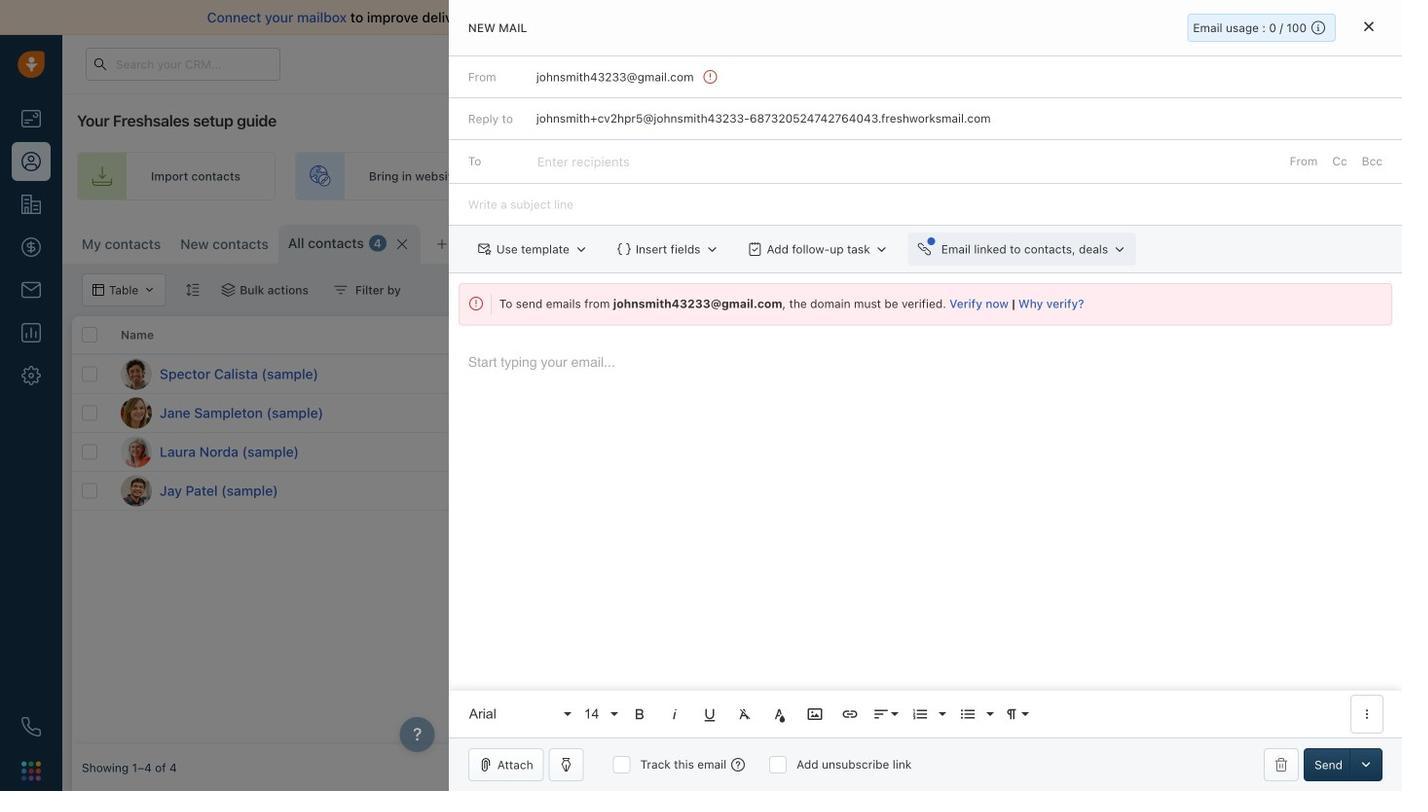 Task type: vqa. For each thing, say whether or not it's contained in the screenshot.
Send email icon
no



Task type: describe. For each thing, give the bounding box(es) containing it.
1 horizontal spatial container_wx8msf4aqz5i3rn1 image
[[334, 283, 348, 297]]

Search your CRM... text field
[[86, 48, 280, 81]]

ordered list image
[[911, 706, 929, 724]]

1 row group from the left
[[72, 355, 501, 511]]

freshworks switcher image
[[21, 762, 41, 781]]

1 j image from the top
[[121, 398, 152, 429]]

container_wx8msf4aqz5i3rn1 image
[[988, 235, 1001, 248]]

text color image
[[771, 706, 789, 724]]

bold (⌘b) image
[[631, 706, 648, 724]]

l image
[[121, 437, 152, 468]]

underline (⌘u) image
[[701, 706, 719, 724]]

2 horizontal spatial container_wx8msf4aqz5i3rn1 image
[[716, 168, 732, 184]]

2 row group from the left
[[501, 355, 1402, 511]]

paragraph format image
[[1003, 706, 1020, 724]]

phone image
[[21, 718, 41, 737]]

phone element
[[12, 708, 51, 747]]



Task type: locate. For each thing, give the bounding box(es) containing it.
1 vertical spatial j image
[[121, 476, 152, 507]]

close image
[[1373, 13, 1383, 22], [1364, 21, 1374, 32]]

unordered list image
[[959, 706, 977, 724]]

cell
[[647, 355, 793, 393], [793, 355, 939, 393], [939, 355, 1085, 393], [1085, 355, 1231, 393], [1231, 355, 1377, 393], [1377, 355, 1402, 393], [501, 394, 647, 432], [647, 394, 793, 432], [793, 394, 939, 432], [939, 394, 1085, 432], [1085, 394, 1231, 432], [1231, 394, 1377, 432], [1377, 394, 1402, 432], [501, 433, 647, 471], [647, 433, 793, 471], [793, 433, 939, 471], [939, 433, 1085, 471], [1085, 433, 1231, 471], [1231, 433, 1377, 471], [1377, 433, 1402, 471], [501, 472, 647, 510], [647, 472, 793, 510], [793, 472, 939, 510], [939, 472, 1085, 510], [1085, 472, 1231, 510], [1231, 472, 1377, 510], [1377, 472, 1402, 510]]

j image
[[121, 398, 152, 429], [121, 476, 152, 507]]

j image down l icon
[[121, 476, 152, 507]]

grid
[[72, 317, 1402, 745]]

row group
[[72, 355, 501, 511], [501, 355, 1402, 511]]

j image up l icon
[[121, 398, 152, 429]]

container_wx8msf4aqz5i3rn1 image
[[716, 168, 732, 184], [221, 283, 235, 297], [334, 283, 348, 297]]

row
[[72, 317, 501, 355]]

italic (⌘i) image
[[666, 706, 683, 724]]

Enter recipients text field
[[537, 146, 634, 177]]

insert image (⌘p) image
[[806, 706, 824, 724]]

0 vertical spatial j image
[[121, 398, 152, 429]]

insert link (⌘k) image
[[841, 706, 859, 724]]

s image
[[121, 359, 152, 390]]

more misc image
[[1359, 706, 1376, 724]]

2 j image from the top
[[121, 476, 152, 507]]

press space to select this row. row
[[72, 355, 501, 394], [501, 355, 1402, 394], [72, 394, 501, 433], [501, 394, 1402, 433], [72, 433, 501, 472], [501, 433, 1402, 472], [72, 472, 501, 511], [501, 472, 1402, 511]]

tooltip
[[1194, 86, 1261, 114]]

0 horizontal spatial container_wx8msf4aqz5i3rn1 image
[[221, 283, 235, 297]]

Write a subject line text field
[[449, 184, 1402, 225]]

application
[[449, 335, 1402, 738]]

clear formatting image
[[736, 706, 754, 724]]

dialog
[[449, 0, 1402, 792]]



